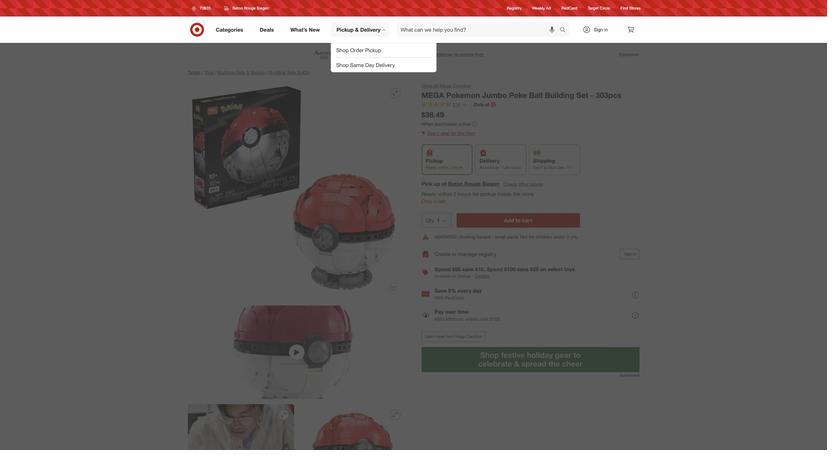 Task type: vqa. For each thing, say whether or not it's contained in the screenshot.
The bath toys entertain and promote interactive play
no



Task type: locate. For each thing, give the bounding box(es) containing it.
pickup inside pickup & delivery link
[[337, 26, 354, 33]]

pickup up 'day'
[[365, 47, 381, 53]]

for down baton rouge siegen button
[[473, 191, 479, 197]]

online
[[458, 274, 471, 279]]

0 horizontal spatial on
[[459, 316, 464, 322]]

building right toys link
[[218, 70, 235, 75]]

& left kits
[[298, 70, 301, 75]]

image gallery element
[[188, 83, 406, 450]]

1 horizontal spatial only
[[474, 102, 484, 107]]

delivery
[[360, 26, 381, 33], [376, 62, 395, 68], [480, 158, 500, 164]]

0 horizontal spatial $100
[[490, 316, 500, 322]]

$36.49
[[422, 110, 444, 119]]

left
[[438, 198, 446, 205]]

sets left kits
[[287, 70, 296, 75]]

mega right from
[[455, 334, 465, 339]]

baton rouge siegen
[[232, 6, 269, 11]]

0 horizontal spatial sets
[[236, 70, 245, 75]]

building right blocks
[[269, 70, 286, 75]]

$25
[[530, 266, 539, 273]]

0 vertical spatial store
[[522, 191, 534, 197]]

construx down orders
[[466, 334, 482, 339]]

1 vertical spatial shop
[[336, 62, 349, 68]]

shop left same
[[336, 62, 349, 68]]

yrs.
[[571, 234, 578, 240]]

ready inside pickup ready within 2 hours
[[426, 165, 437, 170]]

0 horizontal spatial -
[[492, 234, 494, 240]]

only
[[474, 102, 484, 107], [422, 198, 432, 205]]

1 vertical spatial siegen
[[482, 180, 500, 187]]

- right set
[[591, 90, 594, 100]]

baton inside dropdown button
[[232, 6, 243, 11]]

target inside target circle link
[[588, 6, 599, 11]]

save left "$25" in the right bottom of the page
[[517, 266, 529, 273]]

0 vertical spatial or
[[452, 251, 457, 258]]

70820 button
[[188, 2, 218, 14]]

& up order
[[355, 26, 359, 33]]

on down time
[[459, 316, 464, 322]]

1 vertical spatial target
[[188, 70, 200, 75]]

$100 inside spend $50 save $10, spend $100 save $25 on select toys in-store or online ∙ details
[[504, 266, 516, 273]]

rouge up deals "link"
[[244, 6, 256, 11]]

1 vertical spatial or
[[452, 274, 456, 279]]

only down pokemon
[[474, 102, 484, 107]]

sets left blocks
[[236, 70, 245, 75]]

building sets & kits link
[[269, 70, 310, 75]]

spend up in- on the bottom of the page
[[435, 266, 451, 273]]

1 vertical spatial sign in
[[624, 252, 637, 257]]

1 vertical spatial redcard
[[445, 295, 464, 301]]

siegen up deals
[[257, 6, 269, 11]]

1 horizontal spatial spend
[[487, 266, 503, 273]]

1 horizontal spatial building
[[269, 70, 286, 75]]

1 vertical spatial hours
[[458, 191, 471, 197]]

over
[[445, 309, 456, 315], [480, 316, 489, 322]]

2 vertical spatial shop
[[422, 83, 433, 88]]

0 horizontal spatial &
[[247, 70, 250, 75]]

building for building
[[269, 70, 286, 75]]

target left the toys
[[188, 70, 200, 75]]

redcard down '5%' at the bottom right of the page
[[445, 295, 464, 301]]

1 horizontal spatial save
[[517, 266, 529, 273]]

hours inside ready within 2 hours for pickup inside the store only 4 left
[[458, 191, 471, 197]]

spend
[[435, 266, 451, 273], [487, 266, 503, 273]]

1 vertical spatial store
[[440, 274, 451, 279]]

2 vertical spatial delivery
[[480, 158, 500, 164]]

shipping
[[533, 158, 555, 164]]

1 horizontal spatial at
[[485, 102, 489, 107]]

0 horizontal spatial save
[[462, 266, 474, 273]]

with down pay
[[435, 316, 444, 322]]

0 horizontal spatial sign
[[594, 27, 603, 32]]

for left this
[[451, 131, 456, 136]]

on inside pay over time with affirm on orders over $100
[[459, 316, 464, 322]]

on right "$25" in the right bottom of the page
[[540, 266, 546, 273]]

ready up pick
[[426, 165, 437, 170]]

check other stores button
[[503, 180, 544, 188]]

ready inside ready within 2 hours for pickup inside the store only 4 left
[[422, 191, 437, 197]]

construx inside learn more from mega construx button
[[466, 334, 482, 339]]

11am
[[500, 165, 510, 170]]

delivery up soon
[[480, 158, 500, 164]]

1 save from the left
[[462, 266, 474, 273]]

1 horizontal spatial sets
[[287, 70, 296, 75]]

hours up "pick up at baton rouge siegen"
[[453, 165, 463, 170]]

save up online
[[462, 266, 474, 273]]

details button
[[475, 273, 489, 280]]

pickup ready within 2 hours
[[426, 158, 463, 170]]

0 vertical spatial for
[[451, 131, 456, 136]]

only inside ready within 2 hours for pickup inside the store only 4 left
[[422, 198, 432, 205]]

warning: choking hazard - small parts. not for children under 3 yrs.
[[435, 234, 578, 240]]

cart
[[522, 217, 533, 224]]

purchased
[[435, 121, 457, 127]]

item
[[466, 131, 475, 136]]

check other stores
[[504, 181, 543, 187]]

advertisement region
[[182, 47, 645, 63], [422, 348, 640, 373]]

0 horizontal spatial /
[[202, 70, 203, 75]]

shop for shop all mega construx mega pokemon jumbo poke ball building set - 303pcs
[[422, 83, 433, 88]]

building left set
[[545, 90, 574, 100]]

create
[[435, 251, 451, 258]]

0 horizontal spatial at
[[442, 180, 447, 187]]

sign in button
[[620, 249, 640, 260]]

pay
[[435, 309, 444, 315]]

0 vertical spatial baton
[[232, 6, 243, 11]]

store down 'check other stores' button
[[522, 191, 534, 197]]

shop same day delivery
[[336, 62, 395, 68]]

1 sets from the left
[[236, 70, 245, 75]]

within up up
[[438, 165, 449, 170]]

shop for shop order pickup
[[336, 47, 349, 53]]

0 horizontal spatial baton
[[232, 6, 243, 11]]

shop order pickup link
[[331, 43, 437, 57]]

2 down "pick up at baton rouge siegen"
[[453, 191, 456, 197]]

-
[[591, 90, 594, 100], [492, 234, 494, 240]]

hours inside pickup ready within 2 hours
[[453, 165, 463, 170]]

mega right all
[[440, 83, 451, 88]]

0 vertical spatial sign
[[594, 27, 603, 32]]

0 vertical spatial shop
[[336, 47, 349, 53]]

within up left in the top right of the page
[[438, 191, 452, 197]]

baton up categories link
[[232, 6, 243, 11]]

learn more from mega construx
[[425, 334, 482, 339]]

dec
[[558, 165, 566, 170]]

1 horizontal spatial sign in
[[624, 252, 637, 257]]

1 vertical spatial 2
[[453, 191, 456, 197]]

over right orders
[[480, 316, 489, 322]]

or inside spend $50 save $10, spend $100 save $25 on select toys in-store or online ∙ details
[[452, 274, 456, 279]]

1 horizontal spatial 2
[[453, 191, 456, 197]]

mega inside button
[[455, 334, 465, 339]]

all
[[434, 83, 438, 88]]

construx inside shop all mega construx mega pokemon jumbo poke ball building set - 303pcs
[[453, 83, 472, 88]]

0 horizontal spatial target
[[188, 70, 200, 75]]

categories link
[[210, 22, 252, 37]]

stores
[[531, 181, 543, 187]]

shop
[[336, 47, 349, 53], [336, 62, 349, 68], [422, 83, 433, 88]]

0 vertical spatial at
[[485, 102, 489, 107]]

redcard right ad
[[562, 6, 577, 11]]

0 vertical spatial over
[[445, 309, 456, 315]]

- left small
[[492, 234, 494, 240]]

2 horizontal spatial pickup
[[426, 158, 443, 164]]

siegen
[[257, 6, 269, 11], [482, 180, 500, 187]]

2
[[450, 165, 452, 170], [453, 191, 456, 197]]

find
[[621, 6, 628, 11]]

0 vertical spatial with
[[435, 295, 444, 301]]

jumbo
[[482, 90, 507, 100]]

0 vertical spatial $100
[[504, 266, 516, 273]]

with down save
[[435, 295, 444, 301]]

0 horizontal spatial mega
[[440, 83, 451, 88]]

store up save
[[440, 274, 451, 279]]

0 horizontal spatial siegen
[[257, 6, 269, 11]]

$100 right orders
[[490, 316, 500, 322]]

pick
[[422, 180, 432, 187]]

ready up 4
[[422, 191, 437, 197]]

delivery down the shop order pickup link
[[376, 62, 395, 68]]

in inside button
[[633, 252, 637, 257]]

to
[[516, 217, 521, 224]]

pickup up up
[[426, 158, 443, 164]]

at right up
[[442, 180, 447, 187]]

0 horizontal spatial redcard
[[445, 295, 464, 301]]

store
[[522, 191, 534, 197], [440, 274, 451, 279]]

0 vertical spatial hours
[[453, 165, 463, 170]]

0 vertical spatial siegen
[[257, 6, 269, 11]]

stores
[[629, 6, 641, 11]]

0 vertical spatial pickup
[[337, 26, 354, 33]]

1 vertical spatial for
[[473, 191, 479, 197]]

from
[[446, 334, 454, 339]]

same
[[350, 62, 364, 68]]

/ right blocks
[[266, 70, 268, 75]]

1 horizontal spatial store
[[522, 191, 534, 197]]

3
[[567, 234, 569, 240]]

/ left the toys
[[202, 70, 203, 75]]

0 vertical spatial sign in
[[594, 27, 608, 32]]

more
[[436, 334, 445, 339]]

1 horizontal spatial redcard
[[562, 6, 577, 11]]

1 horizontal spatial over
[[480, 316, 489, 322]]

0 vertical spatial rouge
[[244, 6, 256, 11]]

pay over time with affirm on orders over $100
[[435, 309, 500, 322]]

spend up details
[[487, 266, 503, 273]]

it
[[541, 165, 543, 170]]

$100 left "$25" in the right bottom of the page
[[504, 266, 516, 273]]

pickup up order
[[337, 26, 354, 33]]

delivery up shop order pickup
[[360, 26, 381, 33]]

1 horizontal spatial mega
[[455, 334, 465, 339]]

for right not
[[529, 234, 534, 240]]

2 or from the top
[[452, 274, 456, 279]]

rouge inside dropdown button
[[244, 6, 256, 11]]

0 vertical spatial target
[[588, 6, 599, 11]]

on inside spend $50 save $10, spend $100 save $25 on select toys in-store or online ∙ details
[[540, 266, 546, 273]]

pickup inside pickup ready within 2 hours
[[426, 158, 443, 164]]

2 / from the left
[[215, 70, 217, 75]]

shop left order
[[336, 47, 349, 53]]

1 with from the top
[[435, 295, 444, 301]]

by
[[544, 165, 548, 170]]

pickup inside the shop order pickup link
[[365, 47, 381, 53]]

or right create
[[452, 251, 457, 258]]

with
[[435, 295, 444, 301], [435, 316, 444, 322]]

or down $50
[[452, 274, 456, 279]]

1 horizontal spatial on
[[540, 266, 546, 273]]

2 horizontal spatial /
[[266, 70, 268, 75]]

∙
[[472, 274, 473, 279]]

pickup for pickup ready within 2 hours
[[426, 158, 443, 164]]

1 horizontal spatial in
[[633, 252, 637, 257]]

1 horizontal spatial target
[[588, 6, 599, 11]]

1 vertical spatial with
[[435, 316, 444, 322]]

2 vertical spatial pickup
[[426, 158, 443, 164]]

add
[[504, 217, 514, 224]]

ready within 2 hours for pickup inside the store only 4 left
[[422, 191, 534, 205]]

1 vertical spatial on
[[459, 316, 464, 322]]

1 horizontal spatial for
[[473, 191, 479, 197]]

0 vertical spatial within
[[438, 165, 449, 170]]

4
[[434, 198, 437, 205]]

with inside pay over time with affirm on orders over $100
[[435, 316, 444, 322]]

mega inside shop all mega construx mega pokemon jumbo poke ball building set - 303pcs
[[440, 83, 451, 88]]

baton right up
[[448, 180, 463, 187]]

2 horizontal spatial for
[[529, 234, 534, 240]]

weekly
[[532, 6, 545, 11]]

/ right the toys
[[215, 70, 217, 75]]

shop inside shop all mega construx mega pokemon jumbo poke ball building set - 303pcs
[[422, 83, 433, 88]]

shop same day delivery link
[[331, 58, 437, 72]]

70820
[[200, 6, 211, 11]]

registry link
[[507, 5, 522, 11]]

at down jumbo
[[485, 102, 489, 107]]

only left 4
[[422, 198, 432, 205]]

siegen inside dropdown button
[[257, 6, 269, 11]]

& left blocks
[[247, 70, 250, 75]]

0 vertical spatial -
[[591, 90, 594, 100]]

1 vertical spatial pickup
[[365, 47, 381, 53]]

sets
[[236, 70, 245, 75], [287, 70, 296, 75]]

1 vertical spatial mega
[[455, 334, 465, 339]]

$100
[[504, 266, 516, 273], [490, 316, 500, 322]]

0 horizontal spatial for
[[451, 131, 456, 136]]

1 horizontal spatial -
[[591, 90, 594, 100]]

0 vertical spatial on
[[540, 266, 546, 273]]

hours down "pick up at baton rouge siegen"
[[458, 191, 471, 197]]

0 horizontal spatial rouge
[[244, 6, 256, 11]]

2 save from the left
[[517, 266, 529, 273]]

on
[[540, 266, 546, 273], [459, 316, 464, 322]]

2 with from the top
[[435, 316, 444, 322]]

up
[[434, 180, 440, 187]]

learn
[[425, 334, 435, 339]]

pickup
[[480, 191, 496, 197]]

2 up "pick up at baton rouge siegen"
[[450, 165, 452, 170]]

0 vertical spatial ready
[[426, 165, 437, 170]]

mega
[[440, 83, 451, 88], [455, 334, 465, 339]]

construx up pokemon
[[453, 83, 472, 88]]

building inside shop all mega construx mega pokemon jumbo poke ball building set - 303pcs
[[545, 90, 574, 100]]

0 horizontal spatial over
[[445, 309, 456, 315]]

1 horizontal spatial sign
[[624, 252, 632, 257]]

siegen up pickup at the right of the page
[[482, 180, 500, 187]]

2 vertical spatial for
[[529, 234, 534, 240]]

0 horizontal spatial pickup
[[337, 26, 354, 33]]

2 horizontal spatial building
[[545, 90, 574, 100]]

baton rouge siegen button
[[448, 180, 500, 188]]

for inside ready within 2 hours for pickup inside the store only 4 left
[[473, 191, 479, 197]]

shop left all
[[422, 83, 433, 88]]

1 vertical spatial over
[[480, 316, 489, 322]]

0 vertical spatial in
[[604, 27, 608, 32]]

under
[[554, 234, 566, 240]]

building
[[218, 70, 235, 75], [269, 70, 286, 75], [545, 90, 574, 100]]

see
[[427, 131, 436, 136]]

rouge
[[244, 6, 256, 11], [464, 180, 481, 187]]

every
[[458, 288, 471, 294]]

within
[[438, 165, 449, 170], [438, 191, 452, 197]]

save
[[435, 288, 447, 294]]

0 vertical spatial delivery
[[360, 26, 381, 33]]

blocks
[[251, 70, 265, 75]]

1 vertical spatial within
[[438, 191, 452, 197]]

deals link
[[254, 22, 282, 37]]

0 vertical spatial 2
[[450, 165, 452, 170]]

1 horizontal spatial pickup
[[365, 47, 381, 53]]

0 horizontal spatial in
[[604, 27, 608, 32]]

rouge up ready within 2 hours for pickup inside the store only 4 left
[[464, 180, 481, 187]]

ready
[[426, 165, 437, 170], [422, 191, 437, 197]]

what's
[[291, 26, 307, 33]]

mega pokemon jumbo poke ball building set - 303pcs, 4 of 7 image
[[299, 405, 406, 450]]

0 horizontal spatial only
[[422, 198, 432, 205]]

1 vertical spatial sign
[[624, 252, 632, 257]]

1 or from the top
[[452, 251, 457, 258]]

redcard inside save 5% every day with redcard
[[445, 295, 464, 301]]

over up 'affirm'
[[445, 309, 456, 315]]

1 vertical spatial $100
[[490, 316, 500, 322]]

1 vertical spatial only
[[422, 198, 432, 205]]

1 vertical spatial ready
[[422, 191, 437, 197]]

target left circle
[[588, 6, 599, 11]]

building sets & blocks link
[[218, 70, 265, 75]]

sign in inside button
[[624, 252, 637, 257]]



Task type: describe. For each thing, give the bounding box(es) containing it.
mega pokemon jumbo poke ball building set - 303pcs, 3 of 7 image
[[188, 405, 294, 450]]

2 spend from the left
[[487, 266, 503, 273]]

1 horizontal spatial rouge
[[464, 180, 481, 187]]

building for mega
[[545, 90, 574, 100]]

What can we help you find? suggestions appear below search field
[[397, 22, 561, 37]]

hazard
[[477, 234, 491, 240]]

1 vertical spatial delivery
[[376, 62, 395, 68]]

$50
[[452, 266, 461, 273]]

0 vertical spatial redcard
[[562, 6, 577, 11]]

sign inside button
[[624, 252, 632, 257]]

0 vertical spatial advertisement region
[[182, 47, 645, 63]]

1 vertical spatial at
[[442, 180, 447, 187]]

registry
[[479, 251, 497, 258]]

delivery as soon as 11am today
[[480, 158, 521, 170]]

0 horizontal spatial building
[[218, 70, 235, 75]]

target for target / toys / building sets & blocks / building sets & kits
[[188, 70, 200, 75]]

214 link
[[422, 101, 467, 109]]

as
[[495, 165, 499, 170]]

store inside spend $50 save $10, spend $100 save $25 on select toys in-store or online ∙ details
[[440, 274, 451, 279]]

2 inside ready within 2 hours for pickup inside the store only 4 left
[[453, 191, 456, 197]]

online
[[458, 121, 470, 127]]

add to cart
[[504, 217, 533, 224]]

target for target circle
[[588, 6, 599, 11]]

small
[[495, 234, 506, 240]]

shipping get it by sun, dec 17
[[533, 158, 571, 170]]

target circle
[[588, 6, 610, 11]]

within inside pickup ready within 2 hours
[[438, 165, 449, 170]]

the
[[513, 191, 521, 197]]

1 horizontal spatial siegen
[[482, 180, 500, 187]]

deals
[[260, 26, 274, 33]]

sun,
[[549, 165, 557, 170]]

mega pokemon jumbo poke ball building set - 303pcs, 2 of 7, play video image
[[188, 306, 406, 399]]

as
[[480, 165, 484, 170]]

today
[[511, 165, 521, 170]]

1 vertical spatial baton
[[448, 180, 463, 187]]

toys link
[[205, 70, 214, 75]]

- inside shop all mega construx mega pokemon jumbo poke ball building set - 303pcs
[[591, 90, 594, 100]]

weekly ad link
[[532, 5, 551, 11]]

circle
[[600, 6, 610, 11]]

find stores link
[[621, 5, 641, 11]]

set
[[577, 90, 588, 100]]

choking
[[459, 234, 475, 240]]

2 horizontal spatial &
[[355, 26, 359, 33]]

registry
[[507, 6, 522, 11]]

delivery inside delivery as soon as 11am today
[[480, 158, 500, 164]]

shop all mega construx mega pokemon jumbo poke ball building set - 303pcs
[[422, 83, 622, 100]]

$100 inside pay over time with affirm on orders over $100
[[490, 316, 500, 322]]

redcard link
[[562, 5, 577, 11]]

303pcs
[[596, 90, 622, 100]]

day
[[473, 288, 482, 294]]

baton rouge siegen button
[[220, 2, 273, 14]]

ad
[[546, 6, 551, 11]]

sponsored
[[620, 373, 640, 378]]

pickup & delivery
[[337, 26, 381, 33]]

find stores
[[621, 6, 641, 11]]

search
[[557, 27, 572, 34]]

1 spend from the left
[[435, 266, 451, 273]]

check
[[504, 181, 517, 187]]

with inside save 5% every day with redcard
[[435, 295, 444, 301]]

1 / from the left
[[202, 70, 203, 75]]

sign in link
[[577, 22, 618, 37]]

save 5% every day with redcard
[[435, 288, 482, 301]]

day
[[365, 62, 374, 68]]

spend $50 save $10, spend $100 save $25 on select toys in-store or online ∙ details
[[435, 266, 575, 279]]

get
[[533, 165, 540, 170]]

3 / from the left
[[266, 70, 268, 75]]

1 horizontal spatial &
[[298, 70, 301, 75]]

when purchased online
[[422, 121, 470, 127]]

create or manage registry
[[435, 251, 497, 258]]

shop order pickup
[[336, 47, 381, 53]]

target circle link
[[588, 5, 610, 11]]

what's new
[[291, 26, 320, 33]]

within inside ready within 2 hours for pickup inside the store only 4 left
[[438, 191, 452, 197]]

children
[[536, 234, 552, 240]]

spend $50 save $10, spend $100 save $25 on select toys link
[[435, 266, 575, 273]]

2 inside pickup ready within 2 hours
[[450, 165, 452, 170]]

mega pokemon jumbo poke ball building set - 303pcs, 1 of 7 image
[[188, 83, 406, 301]]

0 horizontal spatial sign in
[[594, 27, 608, 32]]

1 vertical spatial advertisement region
[[422, 348, 640, 373]]

other
[[518, 181, 529, 187]]

soon
[[485, 165, 494, 170]]

5%
[[448, 288, 456, 294]]

shop for shop same day delivery
[[336, 62, 349, 68]]

learn more from mega construx button
[[422, 332, 485, 342]]

add to cart button
[[457, 213, 580, 228]]

see 1 deal for this item link
[[422, 129, 640, 138]]

new
[[309, 26, 320, 33]]

2 sets from the left
[[287, 70, 296, 75]]

1 vertical spatial -
[[492, 234, 494, 240]]

17
[[567, 165, 571, 170]]

what's new link
[[285, 22, 328, 37]]

affirm
[[445, 316, 457, 322]]

mega
[[422, 90, 444, 100]]

toys
[[205, 70, 214, 75]]

not
[[520, 234, 528, 240]]

pickup for pickup & delivery
[[337, 26, 354, 33]]

ball
[[529, 90, 543, 100]]

order
[[350, 47, 364, 53]]

store inside ready within 2 hours for pickup inside the store only 4 left
[[522, 191, 534, 197]]

$10,
[[475, 266, 485, 273]]

when
[[422, 121, 434, 127]]

poke
[[509, 90, 527, 100]]



